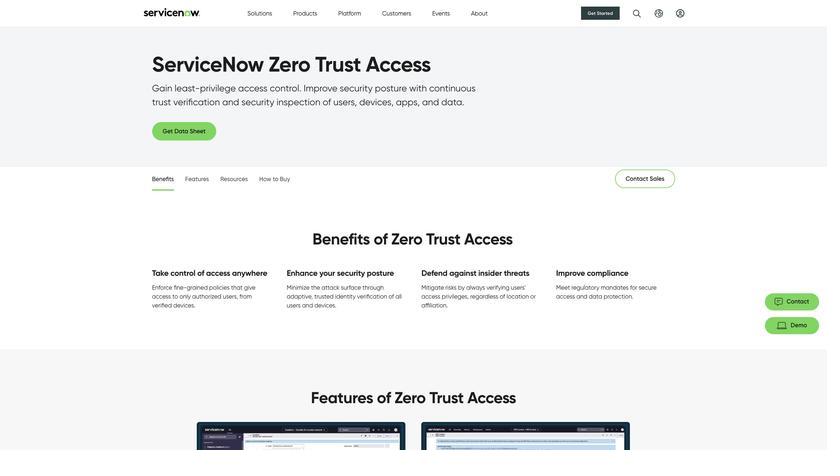 Task type: describe. For each thing, give the bounding box(es) containing it.
customers
[[382, 10, 411, 17]]

about button
[[471, 9, 488, 18]]

events
[[432, 10, 450, 17]]

about
[[471, 10, 488, 17]]

started
[[597, 10, 613, 16]]

products button
[[293, 9, 317, 18]]

events button
[[432, 9, 450, 18]]

customers button
[[382, 9, 411, 18]]

go to servicenow account image
[[676, 9, 684, 17]]

servicenow image
[[143, 8, 201, 16]]

get started
[[588, 10, 613, 16]]

solutions button
[[248, 9, 272, 18]]



Task type: vqa. For each thing, say whether or not it's contained in the screenshot.
Platform at the top of the page
yes



Task type: locate. For each thing, give the bounding box(es) containing it.
solutions
[[248, 10, 272, 17]]

platform button
[[338, 9, 361, 18]]

platform
[[338, 10, 361, 17]]

products
[[293, 10, 317, 17]]

get
[[588, 10, 596, 16]]

get started link
[[581, 7, 620, 20]]



